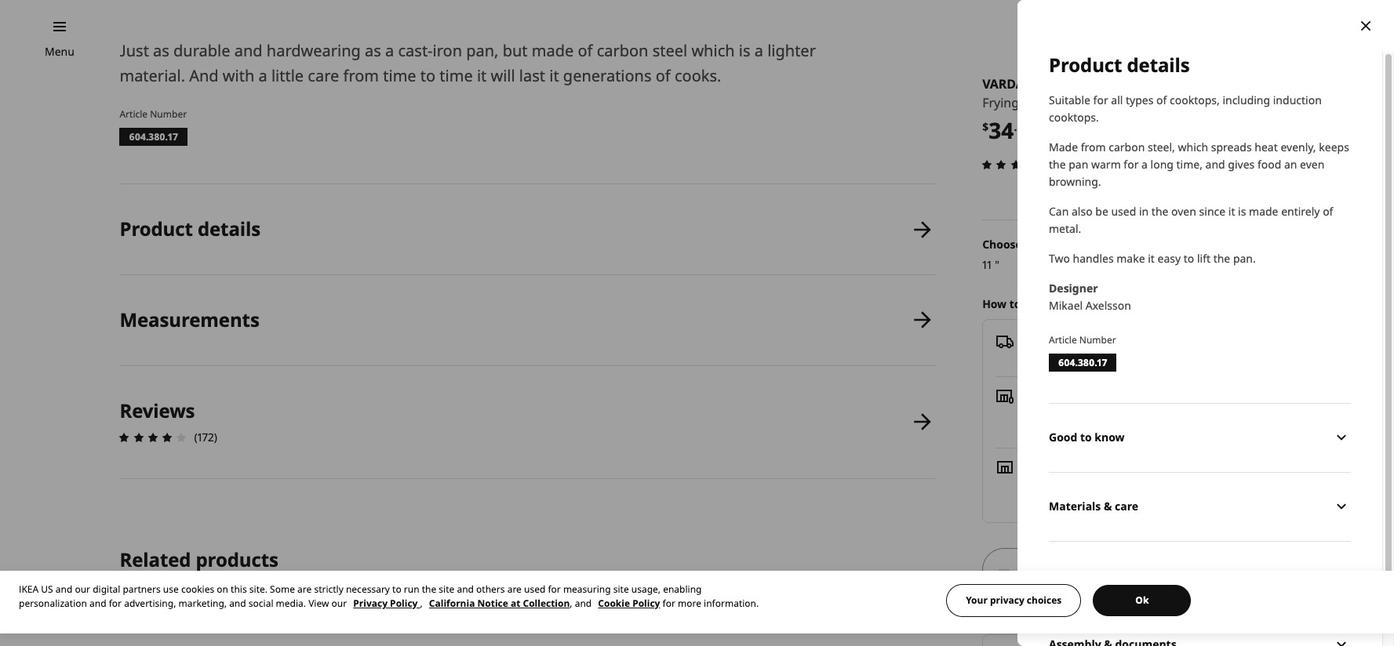 Task type: vqa. For each thing, say whether or not it's contained in the screenshot.
Your privacy choices BUTTON at the bottom right of the page
yes



Task type: describe. For each thing, give the bounding box(es) containing it.
for inside "made from carbon steel, which spreads heat evenly, keeps the pan warm for a long time, and gives food an even browning."
[[1124, 157, 1139, 172]]

me
[[1058, 493, 1075, 508]]

made from carbon steel, which spreads heat evenly, keeps the pan warm for a long time, and gives food an even browning.
[[1049, 140, 1349, 189]]

can
[[1049, 204, 1069, 219]]

out
[[1024, 476, 1043, 491]]

size
[[1025, 237, 1046, 252]]

ikea
[[19, 583, 39, 596]]

even
[[1300, 157, 1325, 172]]

designer
[[1049, 281, 1098, 296]]

(172) inside list
[[194, 430, 217, 445]]

last
[[519, 65, 545, 87]]

number inside product details dialog
[[1079, 333, 1116, 347]]

it right get
[[1045, 296, 1053, 311]]

of inside in store out of stock at charlotte, nc notify me
[[1046, 476, 1057, 491]]

just
[[120, 40, 149, 61]]

0 horizontal spatial article
[[120, 108, 148, 121]]

it left easy
[[1148, 251, 1155, 266]]

product inside dialog
[[1049, 52, 1122, 78]]

materials & care
[[1049, 499, 1139, 514]]

the inside can also be used in the oven since it is made entirely of metal.
[[1152, 204, 1169, 219]]

it right last
[[549, 65, 559, 87]]

up
[[1124, 422, 1138, 437]]

2 site from the left
[[613, 583, 629, 596]]

at right notice
[[511, 597, 521, 610]]

review: 3.8 out of 5 stars. total reviews: 172 image inside list
[[115, 428, 191, 447]]

Quantity input value text field
[[1020, 548, 1042, 592]]

a left lighter
[[755, 40, 763, 61]]

care inside just as durable and hardwearing as a cast-iron pan, but made of carbon steel which is a lighter material. and with a little care from time to time it will last it generations of cooks.
[[308, 65, 339, 87]]

to left pay
[[1044, 612, 1056, 627]]

the right "lift"
[[1214, 251, 1231, 266]]

your
[[966, 594, 988, 607]]

for up privacy policy , california notice at collection , and cookie policy for more information.
[[548, 583, 561, 596]]

digital
[[93, 583, 120, 596]]

2 as from the left
[[365, 40, 381, 61]]

your privacy choices button
[[946, 585, 1081, 618]]

marketing,
[[178, 597, 227, 610]]

ikea 365+ wok, stainless steel/non-stick coating, 13 " image
[[853, 606, 1082, 647]]

keeps
[[1319, 140, 1349, 155]]

vardagen frying pan, carbon steel, 11 "
[[982, 75, 1150, 112]]

1 site from the left
[[439, 583, 455, 596]]

privacy
[[353, 597, 388, 610]]

spreads
[[1211, 140, 1252, 155]]

time,
[[1177, 157, 1203, 172]]

material.
[[120, 65, 185, 87]]

heat
[[1255, 140, 1278, 155]]

product inside button
[[120, 216, 193, 242]]

handles
[[1073, 251, 1114, 266]]

cooktops,
[[1170, 93, 1220, 108]]

necessary
[[346, 583, 390, 596]]

11 inside vardagen frying pan, carbon steel, 11 "
[[1131, 94, 1142, 112]]

lift
[[1197, 251, 1211, 266]]

see
[[1024, 422, 1042, 437]]

cast-
[[398, 40, 433, 61]]

more
[[982, 612, 1011, 627]]

with
[[223, 65, 254, 87]]

ikea 365+ frying pan, stainless steel/non-stick coating, 11 " image
[[609, 606, 838, 647]]

cooks.
[[675, 65, 721, 87]]

compliance
[[1097, 568, 1160, 583]]

for inside pick up currently unavailable for pick up at charlotte, nc see additional pick-up points at checkout
[[1137, 405, 1152, 420]]

1 time from the left
[[383, 65, 416, 87]]

2 policy from the left
[[633, 597, 660, 610]]

available
[[1043, 350, 1089, 365]]

nc inside pick up currently unavailable for pick up at charlotte, nc see additional pick-up points at checkout
[[1263, 405, 1278, 420]]

of inside can also be used in the oven since it is made entirely of metal.
[[1323, 204, 1333, 219]]

of inside the 'suitable for all types of cooktops, including induction cooktops.'
[[1157, 93, 1167, 108]]

to inside the delivery to 28216 available
[[1075, 333, 1087, 348]]

delivery
[[1027, 333, 1073, 348]]

will
[[491, 65, 515, 87]]

evenly,
[[1281, 140, 1316, 155]]

0 horizontal spatial pick
[[1024, 387, 1047, 402]]

california notice at collection link
[[429, 597, 570, 610]]

currently unavailable for pick up at charlotte, nc group
[[1024, 405, 1278, 420]]

$ 34 . 99
[[982, 116, 1030, 145]]

product details inside dialog
[[1049, 52, 1190, 78]]

and up the california
[[457, 583, 474, 596]]

to inside "button"
[[1197, 562, 1209, 577]]

site.
[[249, 583, 268, 596]]

from inside "made from carbon steel, which spreads heat evenly, keeps the pan warm for a long time, and gives food an even browning."
[[1081, 140, 1106, 155]]

easy
[[1158, 251, 1181, 266]]

add to bag
[[1173, 562, 1232, 577]]

pay
[[1059, 612, 1079, 627]]

made inside just as durable and hardwearing as a cast-iron pan, but made of carbon steel which is a lighter material. and with a little care from time to time it will last it generations of cooks.
[[532, 40, 574, 61]]

cookie policy link
[[598, 597, 660, 610]]

11 " button
[[1131, 94, 1150, 113]]

checkout
[[1189, 422, 1235, 437]]

product details button
[[120, 185, 935, 275]]

care inside dropdown button
[[1115, 499, 1139, 514]]

gives
[[1228, 157, 1255, 172]]

good to know
[[1049, 430, 1125, 445]]

is inside can also be used in the oven since it is made entirely of metal.
[[1238, 204, 1246, 219]]

to inside just as durable and hardwearing as a cast-iron pan, but made of carbon steel which is a lighter material. and with a little care from time to time it will last it generations of cooks.
[[420, 65, 436, 87]]

ikea us and our digital partners use cookies on this site. some are strictly necessary to run the site and others are used for measuring site usage, enabling personalization and for advertising, marketing, and social media. view our
[[19, 583, 702, 610]]

unavailable
[[1075, 405, 1134, 420]]

0 horizontal spatial up
[[1050, 387, 1065, 402]]

iron
[[433, 40, 462, 61]]

points
[[1141, 422, 1173, 437]]

of down steel
[[656, 65, 671, 87]]

carbon inside "made from carbon steel, which spreads heat evenly, keeps the pan warm for a long time, and gives food an even browning."
[[1109, 140, 1145, 155]]

others
[[476, 583, 505, 596]]

all
[[1111, 93, 1123, 108]]

and down the digital
[[89, 597, 106, 610]]

hardwearing
[[267, 40, 361, 61]]

.
[[1014, 119, 1017, 134]]

choose
[[982, 237, 1022, 252]]

cookies
[[181, 583, 214, 596]]

99
[[1017, 119, 1030, 134]]

food
[[1258, 157, 1282, 172]]

usage,
[[631, 583, 661, 596]]

for inside the 'suitable for all types of cooktops, including induction cooktops.'
[[1093, 93, 1108, 108]]

to inside the 'ikea us and our digital partners use cookies on this site. some are strictly necessary to run the site and others are used for measuring site usage, enabling personalization and for advertising, marketing, and social media. view our'
[[392, 583, 401, 596]]

suitable
[[1049, 93, 1091, 108]]

pick-
[[1100, 422, 1124, 437]]

social
[[249, 597, 273, 610]]

good
[[1049, 430, 1078, 445]]

generations
[[563, 65, 652, 87]]

run
[[404, 583, 419, 596]]

1 , from the left
[[420, 597, 423, 610]]

personalization
[[19, 597, 87, 610]]

two handles make it easy to lift the pan.
[[1049, 251, 1256, 266]]

pan.
[[1233, 251, 1256, 266]]

11 inside "choose size 11 ""
[[982, 257, 992, 272]]

article number inside product details dialog
[[1049, 333, 1116, 347]]

and inside "made from carbon steel, which spreads heat evenly, keeps the pan warm for a long time, and gives food an even browning."
[[1206, 157, 1225, 172]]

currently
[[1024, 405, 1072, 420]]

use
[[163, 583, 179, 596]]

also
[[1072, 204, 1093, 219]]

the inside the 'ikea us and our digital partners use cookies on this site. some are strictly necessary to run the site and others are used for measuring site usage, enabling personalization and for advertising, marketing, and social media. view our'
[[422, 583, 436, 596]]

can also be used in the oven since it is made entirely of metal.
[[1049, 204, 1333, 236]]

1 horizontal spatial our
[[332, 597, 347, 610]]

and
[[189, 65, 219, 87]]

products
[[196, 547, 278, 573]]

add to bag button
[[1086, 548, 1320, 592]]

lighter
[[767, 40, 816, 61]]

charlotte, inside pick up currently unavailable for pick up at charlotte, nc see additional pick-up points at checkout
[[1209, 405, 1260, 420]]

charlotte, nc button
[[1209, 405, 1278, 420]]

measuring
[[563, 583, 611, 596]]

vardagen frying pan, carbon steel, 9 " image
[[120, 606, 348, 647]]

types
[[1126, 93, 1154, 108]]



Task type: locate. For each thing, give the bounding box(es) containing it.
& for materials
[[1104, 499, 1112, 514]]

product details inside button
[[120, 216, 261, 242]]

details inside dialog
[[1127, 52, 1190, 78]]

(172) button
[[978, 155, 1080, 174]]

(172)
[[1057, 157, 1080, 172], [194, 430, 217, 445]]

2 are from the left
[[507, 583, 522, 596]]

for up points at the bottom right of page
[[1137, 405, 1152, 420]]

reviews heading
[[120, 398, 195, 424]]

used left in
[[1111, 204, 1136, 219]]

is inside just as durable and hardwearing as a cast-iron pan, but made of carbon steel which is a lighter material. and with a little care from time to time it will last it generations of cooks.
[[739, 40, 751, 61]]

measurements
[[120, 307, 259, 333]]

0 horizontal spatial steel,
[[1096, 94, 1128, 112]]

1 horizontal spatial steel,
[[1148, 140, 1175, 155]]

0 vertical spatial 11
[[1131, 94, 1142, 112]]

notify me button
[[1024, 493, 1075, 508]]

and up with
[[234, 40, 263, 61]]

charlotte, up materials & care
[[1102, 476, 1153, 491]]

it
[[477, 65, 487, 87], [549, 65, 559, 87], [1229, 204, 1235, 219], [1148, 251, 1155, 266], [1045, 296, 1053, 311]]

1 vertical spatial which
[[1178, 140, 1208, 155]]

at right stock on the bottom right of the page
[[1089, 476, 1100, 491]]

0 vertical spatial used
[[1111, 204, 1136, 219]]

but
[[503, 40, 528, 61]]

are up media.
[[297, 583, 312, 596]]

0 vertical spatial up
[[1050, 387, 1065, 402]]

care down the out of stock at charlotte, nc group
[[1115, 499, 1139, 514]]

store
[[1038, 459, 1066, 474]]

and right us
[[56, 583, 72, 596]]

1 horizontal spatial "
[[1145, 94, 1150, 112]]

care
[[308, 65, 339, 87], [1115, 499, 1139, 514]]

for left all
[[1093, 93, 1108, 108]]

our left the digital
[[75, 583, 90, 596]]

out of stock at charlotte, nc group
[[1024, 476, 1172, 491]]

to left "lift"
[[1184, 251, 1194, 266]]

0 horizontal spatial article number
[[120, 108, 187, 121]]

little
[[271, 65, 304, 87]]

1 are from the left
[[297, 583, 312, 596]]

the right in
[[1152, 204, 1169, 219]]

review: 3.8 out of 5 stars. total reviews: 172 image inside (172) button
[[978, 155, 1054, 174]]

0 horizontal spatial ,
[[420, 597, 423, 610]]

to up available
[[1075, 333, 1087, 348]]

1 horizontal spatial as
[[365, 40, 381, 61]]

up up currently
[[1050, 387, 1065, 402]]

1 vertical spatial carbon
[[1052, 94, 1093, 112]]

carbon inside just as durable and hardwearing as a cast-iron pan, but made of carbon steel which is a lighter material. and with a little care from time to time it will last it generations of cooks.
[[597, 40, 648, 61]]

0 vertical spatial pick
[[1024, 387, 1047, 402]]

number
[[150, 108, 187, 121], [1079, 333, 1116, 347]]

product details heading
[[120, 216, 261, 242]]

delivery to 28216 available
[[1027, 333, 1121, 365]]

2 vertical spatial carbon
[[1109, 140, 1145, 155]]

0 horizontal spatial as
[[153, 40, 169, 61]]

1 horizontal spatial policy
[[633, 597, 660, 610]]

1 as from the left
[[153, 40, 169, 61]]

media.
[[276, 597, 306, 610]]

at up checkout
[[1196, 405, 1206, 420]]

from inside just as durable and hardwearing as a cast-iron pan, but made of carbon steel which is a lighter material. and with a little care from time to time it will last it generations of cooks.
[[343, 65, 379, 87]]

designer mikael axelsson
[[1049, 281, 1131, 313]]

1 vertical spatial product
[[120, 216, 193, 242]]

the inside "made from carbon steel, which spreads heat evenly, keeps the pan warm for a long time, and gives food an even browning."
[[1049, 157, 1066, 172]]

of down store
[[1046, 476, 1057, 491]]

made left the entirely
[[1249, 204, 1279, 219]]

1 policy from the left
[[390, 597, 418, 610]]

and down the spreads
[[1206, 157, 1225, 172]]

are up california notice at collection link
[[507, 583, 522, 596]]

get
[[1024, 296, 1042, 311]]

notify
[[1024, 493, 1055, 508]]

is right since on the right top
[[1238, 204, 1246, 219]]

0 horizontal spatial (172)
[[194, 430, 217, 445]]

which inside just as durable and hardwearing as a cast-iron pan, but made of carbon steel which is a lighter material. and with a little care from time to time it will last it generations of cooks.
[[692, 40, 735, 61]]

0 vertical spatial product
[[1049, 52, 1122, 78]]

to left bag
[[1197, 562, 1209, 577]]

product details dialog
[[1018, 0, 1394, 647]]

article down material.
[[120, 108, 148, 121]]

carbon left all
[[1052, 94, 1093, 112]]

for down enabling
[[663, 597, 675, 610]]

made
[[532, 40, 574, 61], [1249, 204, 1279, 219]]

0 horizontal spatial from
[[343, 65, 379, 87]]

our down strictly
[[332, 597, 347, 610]]

which up time,
[[1178, 140, 1208, 155]]

1 horizontal spatial article number
[[1049, 333, 1116, 347]]

1 vertical spatial article number
[[1049, 333, 1116, 347]]

2 , from the left
[[570, 597, 572, 610]]

us
[[41, 583, 53, 596]]

2 time from the left
[[440, 65, 473, 87]]

&
[[1104, 499, 1112, 514], [1086, 568, 1095, 583]]

an
[[1284, 157, 1297, 172]]

1 horizontal spatial from
[[1081, 140, 1106, 155]]

details inside button
[[198, 216, 261, 242]]

0 horizontal spatial number
[[150, 108, 187, 121]]

frying
[[982, 94, 1019, 112]]

1 vertical spatial number
[[1079, 333, 1116, 347]]

site up the california
[[439, 583, 455, 596]]

measurements heading
[[120, 307, 259, 333]]

article number
[[120, 108, 187, 121], [1049, 333, 1116, 347]]

, left the california
[[420, 597, 423, 610]]

& down the out of stock at charlotte, nc group
[[1104, 499, 1112, 514]]

and inside just as durable and hardwearing as a cast-iron pan, but made of carbon steel which is a lighter material. and with a little care from time to time it will last it generations of cooks.
[[234, 40, 263, 61]]

0 vertical spatial article
[[120, 108, 148, 121]]

& inside dropdown button
[[1104, 499, 1112, 514]]

to down cast-
[[420, 65, 436, 87]]

1 vertical spatial used
[[524, 583, 546, 596]]

to right good
[[1080, 430, 1092, 445]]

1 vertical spatial 11
[[982, 257, 992, 272]]

0 vertical spatial which
[[692, 40, 735, 61]]

number down axelsson
[[1079, 333, 1116, 347]]

pick up points at the bottom right of page
[[1155, 405, 1175, 420]]

& right safety
[[1086, 568, 1095, 583]]

add
[[1173, 562, 1194, 577]]

a right with
[[259, 65, 267, 87]]

made up last
[[532, 40, 574, 61]]

0 horizontal spatial "
[[995, 257, 1000, 272]]

time down iron
[[440, 65, 473, 87]]

0 horizontal spatial product
[[120, 216, 193, 242]]

made inside can also be used in the oven since it is made entirely of metal.
[[1249, 204, 1279, 219]]

site
[[439, 583, 455, 596], [613, 583, 629, 596]]

how to get it
[[982, 296, 1053, 311]]

0 horizontal spatial made
[[532, 40, 574, 61]]

cooktops.
[[1049, 110, 1099, 125]]

how
[[982, 296, 1007, 311]]

34
[[989, 116, 1014, 145]]

to
[[420, 65, 436, 87], [1184, 251, 1194, 266], [1010, 296, 1021, 311], [1075, 333, 1087, 348], [1080, 430, 1092, 445], [1197, 562, 1209, 577], [392, 583, 401, 596], [1044, 612, 1056, 627]]

1 vertical spatial from
[[1081, 140, 1106, 155]]

list containing product details
[[115, 185, 935, 479]]

a inside "made from carbon steel, which spreads heat evenly, keeps the pan warm for a long time, and gives food an even browning."
[[1142, 157, 1148, 172]]

site up "cookie"
[[613, 583, 629, 596]]

at inside in store out of stock at charlotte, nc notify me
[[1089, 476, 1100, 491]]

for right warm
[[1124, 157, 1139, 172]]

charlotte, up checkout
[[1209, 405, 1260, 420]]

" inside vardagen frying pan, carbon steel, 11 "
[[1145, 94, 1150, 112]]

and down this
[[229, 597, 246, 610]]

1 vertical spatial pick
[[1155, 405, 1175, 420]]

choices
[[1027, 594, 1062, 607]]

, down measuring
[[570, 597, 572, 610]]

0 horizontal spatial care
[[308, 65, 339, 87]]

1 horizontal spatial details
[[1127, 52, 1190, 78]]

1 horizontal spatial up
[[1178, 405, 1193, 420]]

from down hardwearing
[[343, 65, 379, 87]]

1 horizontal spatial which
[[1178, 140, 1208, 155]]

1 horizontal spatial time
[[440, 65, 473, 87]]

,
[[420, 597, 423, 610], [570, 597, 572, 610]]

care down hardwearing
[[308, 65, 339, 87]]

related products
[[120, 547, 278, 573]]

ways
[[1014, 612, 1042, 627]]

steel, inside vardagen frying pan, carbon steel, 11 "
[[1096, 94, 1128, 112]]

good to know button
[[1049, 403, 1351, 472]]

the
[[1049, 157, 1066, 172], [1152, 204, 1169, 219], [1214, 251, 1231, 266], [422, 583, 436, 596]]

0 horizontal spatial time
[[383, 65, 416, 87]]

(172) inside (172) button
[[1057, 157, 1080, 172]]

from
[[343, 65, 379, 87], [1081, 140, 1106, 155]]

pan, up will at the left top of page
[[466, 40, 499, 61]]

0 horizontal spatial which
[[692, 40, 735, 61]]

1 horizontal spatial made
[[1249, 204, 1279, 219]]

0 horizontal spatial review: 3.8 out of 5 stars. total reviews: 172 image
[[115, 428, 191, 447]]

1 vertical spatial pan,
[[1023, 94, 1048, 112]]

steel
[[653, 40, 687, 61]]

1 vertical spatial &
[[1086, 568, 1095, 583]]

0 horizontal spatial 604.380.17
[[129, 130, 178, 144]]

(172) down reviews at the bottom of page
[[194, 430, 217, 445]]

nc inside in store out of stock at charlotte, nc notify me
[[1156, 476, 1172, 491]]

pan, inside vardagen frying pan, carbon steel, 11 "
[[1023, 94, 1048, 112]]

of
[[578, 40, 593, 61], [656, 65, 671, 87], [1157, 93, 1167, 108], [1323, 204, 1333, 219], [1046, 476, 1057, 491]]

0 vertical spatial review: 3.8 out of 5 stars. total reviews: 172 image
[[978, 155, 1054, 174]]

as up material.
[[153, 40, 169, 61]]

nc
[[1263, 405, 1278, 420], [1156, 476, 1172, 491]]

to left run
[[392, 583, 401, 596]]

0 vertical spatial article number
[[120, 108, 187, 121]]

0 vertical spatial care
[[308, 65, 339, 87]]

some
[[270, 583, 295, 596]]

article number down material.
[[120, 108, 187, 121]]

materials & care button
[[1049, 472, 1351, 541]]

it right since on the right top
[[1229, 204, 1235, 219]]

time down cast-
[[383, 65, 416, 87]]

to inside dropdown button
[[1080, 430, 1092, 445]]

policy down run
[[390, 597, 418, 610]]

1 horizontal spatial carbon
[[1052, 94, 1093, 112]]

of right the entirely
[[1323, 204, 1333, 219]]

2 horizontal spatial carbon
[[1109, 140, 1145, 155]]

list
[[115, 185, 935, 479]]

is left lighter
[[739, 40, 751, 61]]

entirely
[[1281, 204, 1320, 219]]

privacy policy link
[[353, 597, 420, 610]]

used up 'collection'
[[524, 583, 546, 596]]

collection
[[523, 597, 570, 610]]

1 horizontal spatial nc
[[1263, 405, 1278, 420]]

0 vertical spatial made
[[532, 40, 574, 61]]

suitable for all types of cooktops, including induction cooktops.
[[1049, 93, 1322, 125]]

1 horizontal spatial 604.380.17
[[1058, 356, 1107, 369]]

1 horizontal spatial site
[[613, 583, 629, 596]]

metal.
[[1049, 221, 1081, 236]]

cookie
[[598, 597, 630, 610]]

more
[[678, 597, 701, 610]]

review: 3.8 out of 5 stars. total reviews: 172 image down $ 34 . 99
[[978, 155, 1054, 174]]

(172) down 'made'
[[1057, 157, 1080, 172]]

1 horizontal spatial product details
[[1049, 52, 1190, 78]]

this
[[231, 583, 247, 596]]

oven
[[1172, 204, 1197, 219]]

1 horizontal spatial care
[[1115, 499, 1139, 514]]

11 down choose
[[982, 257, 992, 272]]

1 vertical spatial (172)
[[194, 430, 217, 445]]

durable
[[173, 40, 230, 61]]

ok button
[[1093, 585, 1191, 617]]

advertising,
[[124, 597, 176, 610]]

1 vertical spatial article
[[1049, 333, 1077, 347]]

in store out of stock at charlotte, nc notify me
[[1024, 459, 1172, 508]]

as left cast-
[[365, 40, 381, 61]]

0 horizontal spatial charlotte,
[[1102, 476, 1153, 491]]

steel, left 11 " button
[[1096, 94, 1128, 112]]

which up the cooks.
[[692, 40, 735, 61]]

california
[[429, 597, 475, 610]]

604.380.17 down 28216
[[1058, 356, 1107, 369]]

are
[[297, 583, 312, 596], [507, 583, 522, 596]]

up up checkout
[[1178, 405, 1193, 420]]

0 horizontal spatial product details
[[120, 216, 261, 242]]

stock
[[1060, 476, 1087, 491]]

and down measuring
[[575, 597, 592, 610]]

1 horizontal spatial &
[[1104, 499, 1112, 514]]

604.380.17 down material.
[[129, 130, 178, 144]]

reviews
[[120, 398, 195, 424]]

& for safety
[[1086, 568, 1095, 583]]

of right 11 " button
[[1157, 93, 1167, 108]]

0 horizontal spatial are
[[297, 583, 312, 596]]

" right all
[[1145, 94, 1150, 112]]

for down the digital
[[109, 597, 122, 610]]

0 horizontal spatial nc
[[1156, 476, 1172, 491]]

of up the generations
[[578, 40, 593, 61]]

the right run
[[422, 583, 436, 596]]

0 horizontal spatial our
[[75, 583, 90, 596]]

number down material.
[[150, 108, 187, 121]]

induction
[[1273, 93, 1322, 108]]

1 horizontal spatial are
[[507, 583, 522, 596]]

1 horizontal spatial product
[[1049, 52, 1122, 78]]

0 vertical spatial "
[[1145, 94, 1150, 112]]

review: 3.8 out of 5 stars. total reviews: 172 image
[[978, 155, 1054, 174], [115, 428, 191, 447]]

1 vertical spatial steel,
[[1148, 140, 1175, 155]]

a left cast-
[[385, 40, 394, 61]]

1 vertical spatial is
[[1238, 204, 1246, 219]]

it left will at the left top of page
[[477, 65, 487, 87]]

1 vertical spatial charlotte,
[[1102, 476, 1153, 491]]

steel,
[[1096, 94, 1128, 112], [1148, 140, 1175, 155]]

0 vertical spatial product details
[[1049, 52, 1190, 78]]

materials
[[1049, 499, 1101, 514]]

1 vertical spatial details
[[198, 216, 261, 242]]

policy down usage,
[[633, 597, 660, 610]]

a
[[385, 40, 394, 61], [755, 40, 763, 61], [259, 65, 267, 87], [1142, 157, 1148, 172]]

which inside "made from carbon steel, which spreads heat evenly, keeps the pan warm for a long time, and gives food an even browning."
[[1178, 140, 1208, 155]]

1 horizontal spatial number
[[1079, 333, 1116, 347]]

pick
[[1024, 387, 1047, 402], [1155, 405, 1175, 420]]

a left long
[[1142, 157, 1148, 172]]

0 vertical spatial steel,
[[1096, 94, 1128, 112]]

1 horizontal spatial 11
[[1131, 94, 1142, 112]]

0 horizontal spatial carbon
[[597, 40, 648, 61]]

used inside can also be used in the oven since it is made entirely of metal.
[[1111, 204, 1136, 219]]

1 vertical spatial made
[[1249, 204, 1279, 219]]

vardagen frying pan, carbon steel, 11 " image
[[364, 606, 593, 647]]

article inside product details dialog
[[1049, 333, 1077, 347]]

11
[[1131, 94, 1142, 112], [982, 257, 992, 272]]

1 horizontal spatial charlotte,
[[1209, 405, 1260, 420]]

0 vertical spatial pan,
[[466, 40, 499, 61]]

view
[[308, 597, 329, 610]]

steel, up long
[[1148, 140, 1175, 155]]

which
[[692, 40, 735, 61], [1178, 140, 1208, 155]]

used inside the 'ikea us and our digital partners use cookies on this site. some are strictly necessary to run the site and others are used for measuring site usage, enabling personalization and for advertising, marketing, and social media. view our'
[[524, 583, 546, 596]]

0 vertical spatial nc
[[1263, 405, 1278, 420]]

carbon inside vardagen frying pan, carbon steel, 11 "
[[1052, 94, 1093, 112]]

carbon
[[597, 40, 648, 61], [1052, 94, 1093, 112], [1109, 140, 1145, 155]]

& inside dropdown button
[[1086, 568, 1095, 583]]

604.380.17 inside product details dialog
[[1058, 356, 1107, 369]]

browning.
[[1049, 174, 1101, 189]]

from up warm
[[1081, 140, 1106, 155]]

pick up currently unavailable for pick up at charlotte, nc see additional pick-up points at checkout
[[1024, 387, 1278, 437]]

11 right all
[[1131, 94, 1142, 112]]

charlotte, inside in store out of stock at charlotte, nc notify me
[[1102, 476, 1153, 491]]

0 horizontal spatial &
[[1086, 568, 1095, 583]]

carbon up the generations
[[597, 40, 648, 61]]

0 vertical spatial is
[[739, 40, 751, 61]]

article up available
[[1049, 333, 1077, 347]]

article number up available
[[1049, 333, 1116, 347]]

0 horizontal spatial pan,
[[466, 40, 499, 61]]

long
[[1151, 157, 1174, 172]]

1 horizontal spatial (172)
[[1057, 157, 1080, 172]]

pan, inside just as durable and hardwearing as a cast-iron pan, but made of carbon steel which is a lighter material. and with a little care from time to time it will last it generations of cooks.
[[466, 40, 499, 61]]

it inside can also be used in the oven since it is made entirely of metal.
[[1229, 204, 1235, 219]]

1 horizontal spatial used
[[1111, 204, 1136, 219]]

0 vertical spatial number
[[150, 108, 187, 121]]

measurements button
[[120, 275, 935, 366]]

1 vertical spatial nc
[[1156, 476, 1172, 491]]

" down choose
[[995, 257, 1000, 272]]

steel, inside "made from carbon steel, which spreads heat evenly, keeps the pan warm for a long time, and gives food an even browning."
[[1148, 140, 1175, 155]]

be
[[1096, 204, 1109, 219]]

1 vertical spatial review: 3.8 out of 5 stars. total reviews: 172 image
[[115, 428, 191, 447]]

review: 3.8 out of 5 stars. total reviews: 172 image down reviews at the bottom of page
[[115, 428, 191, 447]]

0 vertical spatial charlotte,
[[1209, 405, 1260, 420]]

just as durable and hardwearing as a cast-iron pan, but made of carbon steel which is a lighter material. and with a little care from time to time it will last it generations of cooks.
[[120, 40, 816, 87]]

carbon up warm
[[1109, 140, 1145, 155]]

at right points at the bottom right of page
[[1176, 422, 1186, 437]]

" inside "choose size 11 ""
[[995, 257, 1000, 272]]

pan, up 99 on the right of page
[[1023, 94, 1048, 112]]

0 horizontal spatial 11
[[982, 257, 992, 272]]

0 vertical spatial from
[[343, 65, 379, 87]]

0 vertical spatial 604.380.17
[[129, 130, 178, 144]]

0 vertical spatial our
[[75, 583, 90, 596]]

pick up currently
[[1024, 387, 1047, 402]]

1 horizontal spatial ,
[[570, 597, 572, 610]]

the down 'made'
[[1049, 157, 1066, 172]]

time
[[383, 65, 416, 87], [440, 65, 473, 87]]

0 horizontal spatial site
[[439, 583, 455, 596]]

to left get
[[1010, 296, 1021, 311]]

menu
[[45, 44, 74, 59]]

0 vertical spatial carbon
[[597, 40, 648, 61]]



